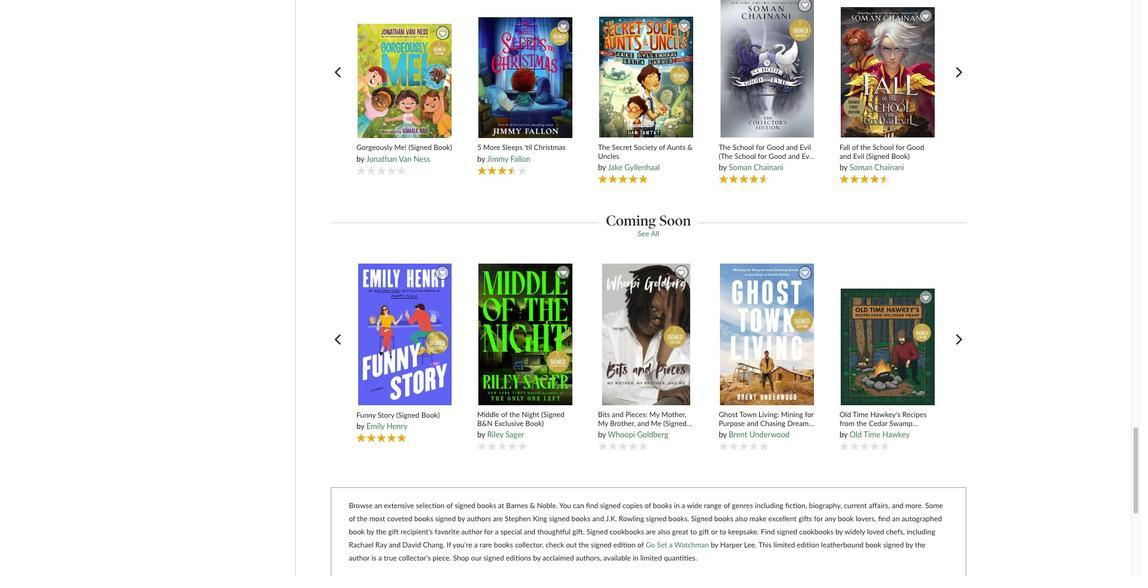 Task type: describe. For each thing, give the bounding box(es) containing it.
mining
[[781, 410, 803, 419]]

1 horizontal spatial including
[[907, 527, 936, 536]]

barnes
[[506, 501, 528, 510]]

old time hawkey link
[[850, 430, 910, 439]]

genres
[[732, 501, 753, 510]]

by down purpose
[[719, 430, 727, 439]]

shop
[[453, 554, 469, 562]]

current
[[844, 501, 867, 510]]

of inside middle of the night (signed b&n exclusive book) by riley sager
[[501, 410, 508, 419]]

set
[[657, 541, 668, 549]]

of inside the fall of the school for good and evil (signed book) by soman chainani
[[852, 143, 859, 152]]

signed up authors,
[[591, 541, 612, 549]]

funny story (signed book) by emily henry
[[357, 410, 440, 431]]

funny story (signed book) link
[[357, 410, 453, 420]]

for inside 'ghost town living: mining for purpose and chasing dreams at the edge of death valley (signed book)'
[[805, 410, 814, 419]]

books down selection
[[414, 514, 433, 523]]

underwood
[[750, 430, 790, 439]]

at inside browse an extensive selection of signed books at barnes & noble. you can find signed copies of books in a wide range of genres including fiction, biography, current affairs, and more. some of the most coveted books signed by authors are stephen king signed books and j.k. rowling signed books. signed books also make excellent gifts for any book lovers, find an autographed book by the gift recipient's favorite author for a special and thoughtful gift. signed cookbooks are also great to gift or to keepsake. find signed cookbooks by widely loved chefs, including rachael ray and david chang. if you're a rare books collector, check out the signed edition of
[[498, 501, 504, 510]]

affairs,
[[869, 501, 890, 510]]

funny story (signed book) image
[[358, 263, 452, 406]]

1 vertical spatial time
[[864, 430, 881, 439]]

old inside old time hawkey's recipes from the cedar swamp (signed book)
[[840, 410, 851, 419]]

2 to from the left
[[720, 527, 727, 536]]

the inside 'ghost town living: mining for purpose and chasing dreams at the edge of death valley (signed book)'
[[727, 428, 738, 437]]

& inside the secret society of aunts & uncles by jake gyllenhaal
[[688, 143, 693, 152]]

coming soon see all
[[606, 212, 691, 238]]

(signed inside 'ghost town living: mining for purpose and chasing dreams at the edge of death valley (signed book)'
[[719, 437, 742, 446]]

town
[[740, 410, 757, 419]]

of inside 'ghost town living: mining for purpose and chasing dreams at the edge of death valley (signed book)'
[[757, 428, 763, 437]]

gorgeously me! (signed book) link
[[357, 143, 453, 152]]

j.k.
[[606, 514, 617, 523]]

edition inside browse an extensive selection of signed books at barnes & noble. you can find signed copies of books in a wide range of genres including fiction, biography, current affairs, and more. some of the most coveted books signed by authors are stephen king signed books and j.k. rowling signed books. signed books also make excellent gifts for any book lovers, find an autographed book by the gift recipient's favorite author for a special and thoughtful gift. signed cookbooks are also great to gift or to keepsake. find signed cookbooks by widely loved chefs, including rachael ray and david chang. if you're a rare books collector, check out the signed edition of
[[614, 541, 636, 549]]

brent
[[729, 430, 748, 439]]

king
[[533, 514, 547, 523]]

all
[[651, 229, 659, 238]]

night
[[522, 410, 539, 419]]

from
[[840, 419, 855, 428]]

harper
[[720, 541, 742, 549]]

lee.
[[744, 541, 757, 549]]

rowling
[[619, 514, 644, 523]]

0 horizontal spatial my
[[598, 419, 608, 428]]

school inside the fall of the school for good and evil (signed book) by soman chainani
[[873, 143, 894, 152]]

the school for good and evil (the school for good and evil series #1) (10th anniversary edition)
[[719, 143, 813, 179]]

book) inside funny story (signed book) by emily henry
[[421, 410, 440, 419]]

rare
[[480, 541, 492, 549]]

1 gift from the left
[[388, 527, 399, 536]]

bits and pieces: my mother, my brother, and me (signed book)
[[598, 410, 687, 437]]

0 horizontal spatial also
[[658, 527, 670, 536]]

book) inside the 'gorgeously me! (signed book) by jonathan van ness'
[[434, 143, 452, 152]]

middle of the night (signed b&n exclusive book) image
[[478, 263, 573, 406]]

of inside the secret society of aunts & uncles by jake gyllenhaal
[[659, 143, 666, 152]]

by inside middle of the night (signed b&n exclusive book) by riley sager
[[477, 430, 485, 439]]

some
[[926, 501, 943, 510]]

1 horizontal spatial signed
[[691, 514, 713, 523]]

books up books.
[[653, 501, 672, 510]]

soman chainani link for fall of the school for good and evil (signed book)
[[850, 163, 904, 172]]

this
[[759, 541, 772, 549]]

0 horizontal spatial book
[[349, 527, 365, 536]]

(signed inside old time hawkey's recipes from the cedar swamp (signed book)
[[840, 428, 863, 437]]

1 vertical spatial limited
[[641, 554, 662, 562]]

death
[[765, 428, 785, 437]]

go set a watchman
[[646, 541, 709, 549]]

lovers,
[[856, 514, 877, 523]]

0 horizontal spatial an
[[375, 501, 382, 510]]

'til
[[525, 143, 532, 152]]

signed up thoughtful
[[549, 514, 570, 523]]

the secret society of aunts & uncles link
[[598, 143, 695, 161]]

by inside funny story (signed book) by emily henry
[[357, 421, 365, 431]]

special
[[501, 527, 522, 536]]

funny
[[357, 410, 376, 419]]

available
[[604, 554, 631, 562]]

5 more sleeps 'til christmas image
[[478, 17, 573, 139]]

jonathan
[[366, 154, 397, 164]]

fiction,
[[786, 501, 807, 510]]

david
[[403, 541, 421, 549]]

purpose
[[719, 419, 745, 428]]

range
[[704, 501, 722, 510]]

and inside 'ghost town living: mining for purpose and chasing dreams at the edge of death valley (signed book)'
[[747, 419, 759, 428]]

the for by
[[598, 143, 610, 152]]

1 horizontal spatial limited
[[774, 541, 795, 549]]

cedar
[[869, 419, 888, 428]]

autographed
[[902, 514, 942, 523]]

thoughtful
[[537, 527, 571, 536]]

piece.
[[433, 554, 451, 562]]

a right "set"
[[669, 541, 673, 549]]

signed down the "rare"
[[484, 554, 504, 562]]

brother,
[[610, 419, 636, 428]]

true
[[384, 554, 397, 562]]

by down or
[[711, 541, 719, 549]]

middle of the night (signed b&n exclusive book) by riley sager
[[477, 410, 565, 439]]

0 vertical spatial my
[[650, 410, 660, 419]]

5
[[477, 143, 482, 152]]

me!
[[394, 143, 407, 152]]

the school for good and evil (the school for good and evil series #1) (10th anniversary edition) link
[[719, 143, 816, 179]]

more.
[[906, 501, 924, 510]]

in inside by harper lee. this limited edition leatherbound book signed by the author is a true collector's piece. shop our signed editions by acclaimed authors, available in limited quantities.
[[633, 554, 639, 562]]

(signed inside the "bits and pieces: my mother, my brother, and me (signed book)"
[[664, 419, 687, 428]]

extensive
[[384, 501, 414, 510]]

ghost town living: mining for purpose and chasing dreams at the edge of death valley (signed book) link
[[719, 410, 816, 446]]

story
[[378, 410, 394, 419]]

gifts
[[799, 514, 812, 523]]

is a
[[372, 554, 382, 562]]

secret
[[612, 143, 632, 152]]

by inside the 'gorgeously me! (signed book) by jonathan van ness'
[[357, 154, 365, 164]]

(signed inside the 'gorgeously me! (signed book) by jonathan van ness'
[[409, 143, 432, 152]]

& inside browse an extensive selection of signed books at barnes & noble. you can find signed copies of books in a wide range of genres including fiction, biography, current affairs, and more. some of the most coveted books signed by authors are stephen king signed books and j.k. rowling signed books. signed books also make excellent gifts for any book lovers, find an autographed book by the gift recipient's favorite author for a special and thoughtful gift. signed cookbooks are also great to gift or to keepsake. find signed cookbooks by widely loved chefs, including rachael ray and david chang. if you're a rare books collector, check out the signed edition of
[[530, 501, 535, 510]]

1 vertical spatial old
[[850, 430, 862, 439]]

keepsake.
[[728, 527, 759, 536]]

by inside the fall of the school for good and evil (signed book) by soman chainani
[[840, 163, 848, 172]]

the school for good and evil (the school for good and evil series #1) (10th anniversary edition) image
[[720, 0, 815, 138]]

by harper lee. this limited edition leatherbound book signed by the author is a true collector's piece. shop our signed editions by acclaimed authors, available in limited quantities.
[[349, 541, 926, 562]]

sager
[[506, 430, 524, 439]]

see
[[638, 229, 650, 238]]

great
[[672, 527, 689, 536]]

jake gyllenhaal link
[[608, 163, 660, 172]]

authors
[[467, 514, 491, 523]]

hawkey
[[883, 430, 910, 439]]

ness
[[414, 154, 430, 164]]

coveted
[[387, 514, 413, 523]]

2 cookbooks from the left
[[799, 527, 834, 536]]

dreams
[[788, 419, 812, 428]]

check
[[546, 541, 564, 549]]

emily henry link
[[367, 421, 408, 431]]

editions
[[506, 554, 531, 562]]

0 vertical spatial find
[[586, 501, 598, 510]]

the right out
[[579, 541, 589, 549]]

2 gift from the left
[[699, 527, 710, 536]]

loved
[[867, 527, 885, 536]]

authors,
[[576, 554, 602, 562]]

by left the whoopi
[[598, 430, 606, 439]]

ghost
[[719, 410, 738, 419]]

1 horizontal spatial are
[[646, 527, 656, 536]]

the secret society of aunts & uncles image
[[599, 16, 694, 138]]

by inside the secret society of aunts & uncles by jake gyllenhaal
[[598, 163, 606, 172]]

by brent underwood
[[719, 430, 790, 439]]

exclusive
[[495, 419, 524, 428]]

living:
[[759, 410, 779, 419]]

(signed inside middle of the night (signed b&n exclusive book) by riley sager
[[541, 410, 565, 419]]

for inside the fall of the school for good and evil (signed book) by soman chainani
[[896, 143, 905, 152]]

you
[[559, 501, 571, 510]]

copies
[[623, 501, 643, 510]]

the secret society of aunts & uncles by jake gyllenhaal
[[598, 143, 693, 172]]

books down can
[[572, 514, 591, 523]]



Task type: vqa. For each thing, say whether or not it's contained in the screenshot.
,
no



Task type: locate. For each thing, give the bounding box(es) containing it.
gift left or
[[699, 527, 710, 536]]

middle of the night (signed b&n exclusive book) link
[[477, 410, 574, 428]]

and
[[786, 143, 798, 152], [788, 152, 800, 161], [840, 152, 852, 161], [612, 410, 624, 419], [638, 419, 649, 428], [747, 419, 759, 428], [892, 501, 904, 510], [593, 514, 604, 523], [524, 527, 536, 536], [389, 541, 401, 549]]

& left noble.
[[530, 501, 535, 510]]

most
[[370, 514, 385, 523]]

signed
[[455, 501, 475, 510], [600, 501, 621, 510], [435, 514, 456, 523], [549, 514, 570, 523], [646, 514, 667, 523], [777, 527, 798, 536], [591, 541, 612, 549], [884, 541, 904, 549], [484, 554, 504, 562]]

my down 'bits'
[[598, 419, 608, 428]]

are
[[493, 514, 503, 523], [646, 527, 656, 536]]

(signed inside the fall of the school for good and evil (signed book) by soman chainani
[[866, 152, 890, 161]]

biography,
[[809, 501, 842, 510]]

1 horizontal spatial find
[[878, 514, 891, 523]]

series
[[719, 161, 738, 170]]

signed up favorite
[[435, 514, 456, 523]]

2 soman chainani link from the left
[[850, 163, 904, 172]]

book) inside old time hawkey's recipes from the cedar swamp (signed book)
[[865, 428, 883, 437]]

fall of the school for good and evil (signed book) image
[[841, 6, 936, 138]]

0 vertical spatial also
[[735, 514, 748, 523]]

1 to from the left
[[690, 527, 697, 536]]

0 vertical spatial limited
[[774, 541, 795, 549]]

0 horizontal spatial soman
[[729, 163, 752, 172]]

2 the from the left
[[719, 143, 731, 152]]

by down the 'b&n'
[[477, 430, 485, 439]]

1 horizontal spatial an
[[892, 514, 900, 523]]

books up the authors
[[477, 501, 496, 510]]

books
[[477, 501, 496, 510], [653, 501, 672, 510], [414, 514, 433, 523], [572, 514, 591, 523], [715, 514, 734, 523], [494, 541, 513, 549]]

book down loved
[[866, 541, 882, 549]]

also down genres
[[735, 514, 748, 523]]

good inside the fall of the school for good and evil (signed book) by soman chainani
[[907, 143, 925, 152]]

0 vertical spatial time
[[853, 410, 869, 419]]

1 horizontal spatial my
[[650, 410, 660, 419]]

0 horizontal spatial to
[[690, 527, 697, 536]]

(signed
[[409, 143, 432, 152], [866, 152, 890, 161], [541, 410, 565, 419], [396, 410, 420, 419], [664, 419, 687, 428], [840, 428, 863, 437], [719, 437, 742, 446]]

old
[[840, 410, 851, 419], [850, 430, 862, 439]]

1 soman from the left
[[729, 163, 752, 172]]

are up go
[[646, 527, 656, 536]]

stephen
[[505, 514, 531, 523]]

the inside old time hawkey's recipes from the cedar swamp (signed book)
[[857, 419, 867, 428]]

signed left books.
[[646, 514, 667, 523]]

fallon
[[511, 154, 531, 164]]

bits
[[598, 410, 610, 419]]

1 vertical spatial are
[[646, 527, 656, 536]]

by up leatherbound
[[836, 527, 843, 536]]

0 vertical spatial signed
[[691, 514, 713, 523]]

soman down (the
[[729, 163, 752, 172]]

recipes
[[903, 410, 927, 419]]

a left wide
[[682, 501, 685, 510]]

out
[[566, 541, 577, 549]]

2 vertical spatial book
[[866, 541, 882, 549]]

and inside the fall of the school for good and evil (signed book) by soman chainani
[[840, 152, 852, 161]]

signed right "gift."
[[587, 527, 608, 536]]

soon
[[660, 212, 691, 229]]

1 edition from the left
[[614, 541, 636, 549]]

also up "set"
[[658, 527, 670, 536]]

0 horizontal spatial cookbooks
[[610, 527, 644, 536]]

1 horizontal spatial soman chainani link
[[850, 163, 904, 172]]

by inside 5 more sleeps 'til christmas by jimmy fallon
[[477, 154, 485, 164]]

1 the from the left
[[598, 143, 610, 152]]

browse
[[349, 501, 373, 510]]

1 vertical spatial find
[[878, 514, 891, 523]]

go set a watchman link
[[646, 541, 709, 549]]

at left barnes
[[498, 501, 504, 510]]

2 soman from the left
[[850, 163, 873, 172]]

author inside by harper lee. this limited edition leatherbound book signed by the author is a true collector's piece. shop our signed editions by acclaimed authors, available in limited quantities.
[[349, 554, 370, 562]]

the right from
[[857, 419, 867, 428]]

of
[[659, 143, 666, 152], [852, 143, 859, 152], [501, 410, 508, 419], [757, 428, 763, 437], [447, 501, 453, 510], [645, 501, 651, 510], [724, 501, 730, 510], [349, 514, 355, 523], [638, 541, 644, 549]]

soman
[[729, 163, 752, 172], [850, 163, 873, 172]]

gorgeously me! (signed book) image
[[357, 24, 453, 139]]

chainani
[[754, 163, 784, 172], [875, 163, 904, 172]]

books up or
[[715, 514, 734, 523]]

find right can
[[586, 501, 598, 510]]

in up books.
[[674, 501, 680, 510]]

2 edition from the left
[[797, 541, 819, 549]]

0 vertical spatial are
[[493, 514, 503, 523]]

book) inside the fall of the school for good and evil (signed book) by soman chainani
[[892, 152, 910, 161]]

whoopi goldberg link
[[608, 430, 669, 439]]

edition)
[[719, 170, 743, 179]]

hawkey's
[[871, 410, 901, 419]]

the down the browse
[[357, 514, 368, 523]]

also
[[735, 514, 748, 523], [658, 527, 670, 536]]

edge
[[739, 428, 755, 437]]

0 horizontal spatial the
[[598, 143, 610, 152]]

0 vertical spatial book
[[838, 514, 854, 523]]

author down rachael
[[349, 554, 370, 562]]

1 vertical spatial my
[[598, 419, 608, 428]]

watchman
[[675, 541, 709, 549]]

old up from
[[840, 410, 851, 419]]

more
[[483, 143, 500, 152]]

time up from
[[853, 410, 869, 419]]

the inside the fall of the school for good and evil (signed book) by soman chainani
[[861, 143, 871, 152]]

by left the authors
[[458, 514, 465, 523]]

at down purpose
[[719, 428, 725, 437]]

valley
[[786, 428, 805, 437]]

old time hawkey's recipes from the cedar swamp (signed book)
[[840, 410, 927, 437]]

good
[[767, 143, 785, 152], [907, 143, 925, 152], [769, 152, 787, 161]]

time down cedar
[[864, 430, 881, 439]]

in inside browse an extensive selection of signed books at barnes & noble. you can find signed copies of books in a wide range of genres including fiction, biography, current affairs, and more. some of the most coveted books signed by authors are stephen king signed books and j.k. rowling signed books. signed books also make excellent gifts for any book lovers, find an autographed book by the gift recipient's favorite author for a special and thoughtful gift. signed cookbooks are also great to gift or to keepsake. find signed cookbooks by widely loved chefs, including rachael ray and david chang. if you're a rare books collector, check out the signed edition of
[[674, 501, 680, 510]]

0 vertical spatial an
[[375, 501, 382, 510]]

swamp
[[890, 419, 913, 428]]

gorgeously me! (signed book) by jonathan van ness
[[357, 143, 452, 164]]

1 horizontal spatial to
[[720, 527, 727, 536]]

or
[[711, 527, 718, 536]]

1 horizontal spatial edition
[[797, 541, 819, 549]]

2 chainani from the left
[[875, 163, 904, 172]]

school
[[733, 143, 754, 152], [873, 143, 894, 152], [735, 152, 756, 161]]

limited down go
[[641, 554, 662, 562]]

the for school
[[719, 143, 731, 152]]

0 vertical spatial at
[[719, 428, 725, 437]]

at inside 'ghost town living: mining for purpose and chasing dreams at the edge of death valley (signed book)'
[[719, 428, 725, 437]]

the inside by harper lee. this limited edition leatherbound book signed by the author is a true collector's piece. shop our signed editions by acclaimed authors, available in limited quantities.
[[915, 541, 926, 549]]

soman inside the fall of the school for good and evil (signed book) by soman chainani
[[850, 163, 873, 172]]

signed
[[691, 514, 713, 523], [587, 527, 608, 536]]

1 vertical spatial &
[[530, 501, 535, 510]]

0 horizontal spatial at
[[498, 501, 504, 510]]

are up special
[[493, 514, 503, 523]]

find down affairs, at the bottom right of the page
[[878, 514, 891, 523]]

jake
[[608, 163, 623, 172]]

by down fall
[[840, 163, 848, 172]]

2 horizontal spatial book
[[866, 541, 882, 549]]

(signed inside funny story (signed book) by emily henry
[[396, 410, 420, 419]]

old down from
[[850, 430, 862, 439]]

to right or
[[720, 527, 727, 536]]

chasing
[[761, 419, 786, 428]]

book) inside 'ghost town living: mining for purpose and chasing dreams at the edge of death valley (signed book)'
[[744, 437, 763, 446]]

0 horizontal spatial in
[[633, 554, 639, 562]]

emily
[[367, 421, 385, 431]]

gift down coveted
[[388, 527, 399, 536]]

the inside middle of the night (signed b&n exclusive book) by riley sager
[[510, 410, 520, 419]]

find
[[586, 501, 598, 510], [878, 514, 891, 523]]

1 cookbooks from the left
[[610, 527, 644, 536]]

1 horizontal spatial at
[[719, 428, 725, 437]]

pieces:
[[626, 410, 648, 419]]

signed down the chefs,
[[884, 541, 904, 549]]

by soman chainani
[[719, 163, 784, 172]]

the inside the school for good and evil (the school for good and evil series #1) (10th anniversary edition)
[[719, 143, 731, 152]]

& right aunts at right
[[688, 143, 693, 152]]

by whoopi goldberg
[[598, 430, 669, 439]]

by down from
[[840, 430, 848, 439]]

limited right this in the right bottom of the page
[[774, 541, 795, 549]]

0 horizontal spatial edition
[[614, 541, 636, 549]]

0 horizontal spatial including
[[755, 501, 784, 510]]

signed down wide
[[691, 514, 713, 523]]

christmas
[[534, 143, 566, 152]]

jonathan van ness link
[[366, 154, 430, 164]]

selection
[[416, 501, 445, 510]]

including up make
[[755, 501, 784, 510]]

the up (the
[[719, 143, 731, 152]]

the up ray
[[376, 527, 387, 536]]

a left special
[[495, 527, 499, 536]]

whoopi
[[608, 430, 635, 439]]

the up uncles
[[598, 143, 610, 152]]

#1)
[[740, 161, 750, 170]]

by down (the
[[719, 163, 727, 172]]

book) inside the "bits and pieces: my mother, my brother, and me (signed book)"
[[598, 428, 617, 437]]

1 horizontal spatial &
[[688, 143, 693, 152]]

0 horizontal spatial soman chainani link
[[729, 163, 784, 172]]

henry
[[387, 421, 408, 431]]

by down most at left bottom
[[367, 527, 374, 536]]

mother,
[[662, 410, 687, 419]]

go
[[646, 541, 655, 549]]

0 vertical spatial author
[[461, 527, 482, 536]]

an up most at left bottom
[[375, 501, 382, 510]]

old time hawkey's recipes from the cedar swamp (signed book) image
[[841, 288, 936, 406]]

time inside old time hawkey's recipes from the cedar swamp (signed book)
[[853, 410, 869, 419]]

soman down fall
[[850, 163, 873, 172]]

browse an extensive selection of signed books at barnes & noble. you can find signed copies of books in a wide range of genres including fiction, biography, current affairs, and more. some of the most coveted books signed by authors are stephen king signed books and j.k. rowling signed books. signed books also make excellent gifts for any book lovers, find an autographed book by the gift recipient's favorite author for a special and thoughtful gift. signed cookbooks are also great to gift or to keepsake. find signed cookbooks by widely loved chefs, including rachael ray and david chang. if you're a rare books collector, check out the signed edition of
[[349, 501, 943, 549]]

1 horizontal spatial soman
[[850, 163, 873, 172]]

books down special
[[494, 541, 513, 549]]

1 horizontal spatial also
[[735, 514, 748, 523]]

chainani inside the fall of the school for good and evil (signed book) by soman chainani
[[875, 163, 904, 172]]

by down 5
[[477, 154, 485, 164]]

book) inside middle of the night (signed b&n exclusive book) by riley sager
[[526, 419, 544, 428]]

0 horizontal spatial gift
[[388, 527, 399, 536]]

aunts
[[667, 143, 686, 152]]

0 horizontal spatial chainani
[[754, 163, 784, 172]]

edition up available
[[614, 541, 636, 549]]

0 horizontal spatial limited
[[641, 554, 662, 562]]

soman chainani link
[[729, 163, 784, 172], [850, 163, 904, 172]]

my up the me
[[650, 410, 660, 419]]

book up rachael
[[349, 527, 365, 536]]

b&n
[[477, 419, 493, 428]]

signed up the authors
[[455, 501, 475, 510]]

a
[[682, 501, 685, 510], [495, 527, 499, 536], [474, 541, 478, 549], [669, 541, 673, 549]]

the down purpose
[[727, 428, 738, 437]]

0 horizontal spatial author
[[349, 554, 370, 562]]

by down gorgeously
[[357, 154, 365, 164]]

cookbooks down rowling
[[610, 527, 644, 536]]

0 vertical spatial old
[[840, 410, 851, 419]]

0 vertical spatial in
[[674, 501, 680, 510]]

fall
[[840, 143, 850, 152]]

quantities.
[[664, 554, 697, 562]]

5 more sleeps 'til christmas by jimmy fallon
[[477, 143, 566, 164]]

bits and pieces: my mother, my brother, and me (signed book) link
[[598, 410, 695, 437]]

0 horizontal spatial signed
[[587, 527, 608, 536]]

book inside by harper lee. this limited edition leatherbound book signed by the author is a true collector's piece. shop our signed editions by acclaimed authors, available in limited quantities.
[[866, 541, 882, 549]]

see all link
[[638, 229, 659, 238]]

1 chainani from the left
[[754, 163, 784, 172]]

a left the "rare"
[[474, 541, 478, 549]]

1 horizontal spatial in
[[674, 501, 680, 510]]

for
[[756, 143, 765, 152], [896, 143, 905, 152], [758, 152, 767, 161], [805, 410, 814, 419], [814, 514, 823, 523], [484, 527, 493, 536]]

jimmy
[[487, 154, 509, 164]]

the down autographed
[[915, 541, 926, 549]]

1 horizontal spatial the
[[719, 143, 731, 152]]

0 horizontal spatial are
[[493, 514, 503, 523]]

1 vertical spatial author
[[349, 554, 370, 562]]

1 horizontal spatial author
[[461, 527, 482, 536]]

by down collector,
[[533, 554, 541, 562]]

gyllenhaal
[[625, 163, 660, 172]]

signed down excellent
[[777, 527, 798, 536]]

1 horizontal spatial cookbooks
[[799, 527, 834, 536]]

book right any
[[838, 514, 854, 523]]

bits and pieces: my mother, my brother, and me (signed book) image
[[602, 263, 691, 406]]

the up exclusive
[[510, 410, 520, 419]]

fall of the school for good and evil (signed book) link
[[840, 143, 937, 161]]

1 vertical spatial also
[[658, 527, 670, 536]]

collector's
[[399, 554, 431, 562]]

old time hawkey's recipes from the cedar swamp (signed book) link
[[840, 410, 937, 437]]

an up the chefs,
[[892, 514, 900, 523]]

our
[[471, 554, 482, 562]]

1 soman chainani link from the left
[[729, 163, 784, 172]]

0 horizontal spatial find
[[586, 501, 598, 510]]

jimmy fallon link
[[487, 154, 531, 164]]

1 vertical spatial at
[[498, 501, 504, 510]]

0 horizontal spatial &
[[530, 501, 535, 510]]

1 vertical spatial an
[[892, 514, 900, 523]]

van
[[399, 154, 412, 164]]

edition inside by harper lee. this limited edition leatherbound book signed by the author is a true collector's piece. shop our signed editions by acclaimed authors, available in limited quantities.
[[797, 541, 819, 549]]

by down uncles
[[598, 163, 606, 172]]

to up "watchman"
[[690, 527, 697, 536]]

author inside browse an extensive selection of signed books at barnes & noble. you can find signed copies of books in a wide range of genres including fiction, biography, current affairs, and more. some of the most coveted books signed by authors are stephen king signed books and j.k. rowling signed books. signed books also make excellent gifts for any book lovers, find an autographed book by the gift recipient's favorite author for a special and thoughtful gift. signed cookbooks are also great to gift or to keepsake. find signed cookbooks by widely loved chefs, including rachael ray and david chang. if you're a rare books collector, check out the signed edition of
[[461, 527, 482, 536]]

0 vertical spatial &
[[688, 143, 693, 152]]

cookbooks down gifts
[[799, 527, 834, 536]]

edition down gifts
[[797, 541, 819, 549]]

1 vertical spatial book
[[349, 527, 365, 536]]

evil inside the fall of the school for good and evil (signed book) by soman chainani
[[853, 152, 865, 161]]

in right available
[[633, 554, 639, 562]]

1 vertical spatial in
[[633, 554, 639, 562]]

chefs,
[[886, 527, 905, 536]]

signed up j.k. at the right
[[600, 501, 621, 510]]

1 horizontal spatial gift
[[699, 527, 710, 536]]

including down autographed
[[907, 527, 936, 536]]

1 vertical spatial signed
[[587, 527, 608, 536]]

in
[[674, 501, 680, 510], [633, 554, 639, 562]]

1 horizontal spatial book
[[838, 514, 854, 523]]

author down the authors
[[461, 527, 482, 536]]

1 horizontal spatial chainani
[[875, 163, 904, 172]]

soman chainani link for the school for good and evil (the school for good and evil series #1) (10th anniversary edition)
[[729, 163, 784, 172]]

ghost town living: mining for purpose and chasing dreams at the edge of death valley (signed book) image
[[720, 263, 815, 406]]

by down funny
[[357, 421, 365, 431]]

the inside the secret society of aunts & uncles by jake gyllenhaal
[[598, 143, 610, 152]]

by down autographed
[[906, 541, 914, 549]]

0 vertical spatial including
[[755, 501, 784, 510]]

the right fall
[[861, 143, 871, 152]]

1 vertical spatial including
[[907, 527, 936, 536]]



